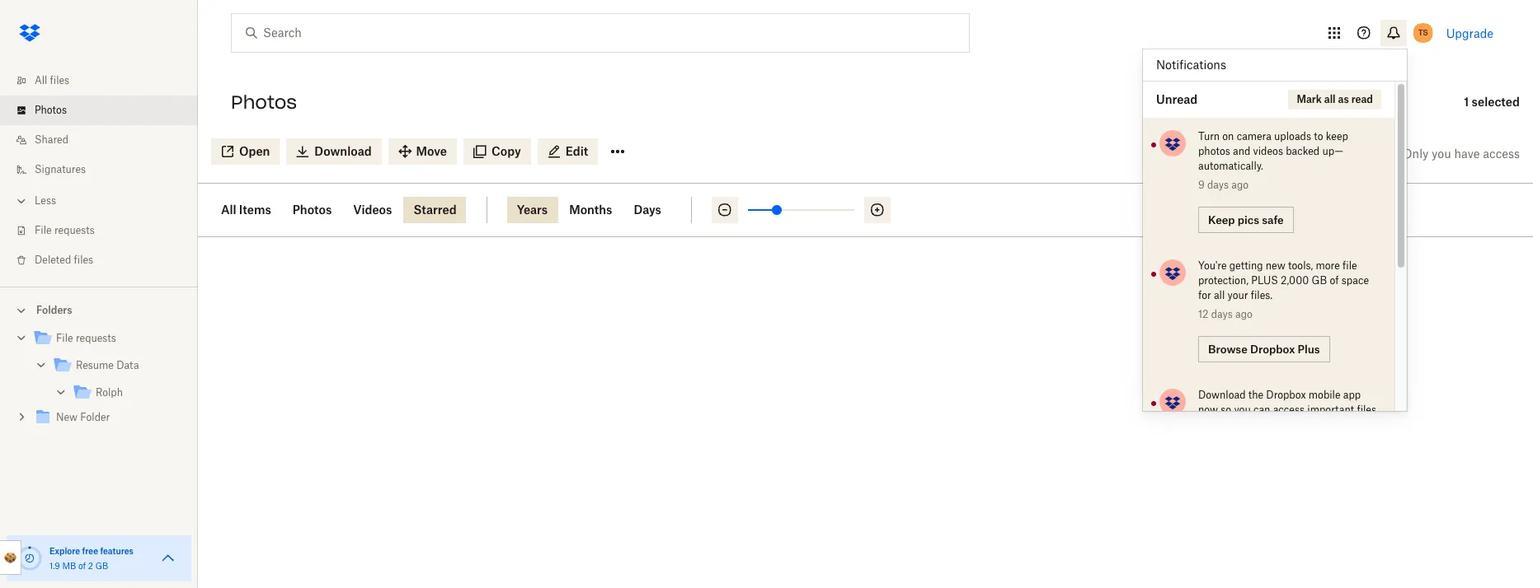 Task type: locate. For each thing, give the bounding box(es) containing it.
1 horizontal spatial of
[[1330, 275, 1339, 287]]

0 vertical spatial your
[[1228, 290, 1248, 302]]

0 vertical spatial of
[[1330, 275, 1339, 287]]

0 vertical spatial ago
[[1232, 179, 1249, 191]]

for
[[1199, 290, 1211, 302]]

access up or
[[1273, 404, 1305, 417]]

free
[[82, 547, 98, 557]]

of down more
[[1330, 275, 1339, 287]]

1 vertical spatial your
[[1223, 419, 1244, 431]]

years
[[517, 203, 548, 217]]

read
[[1352, 93, 1373, 106]]

the
[[1249, 389, 1264, 402]]

0 horizontal spatial access
[[1273, 404, 1305, 417]]

files inside "deleted files" "link"
[[74, 254, 93, 266]]

files up photos list item
[[50, 74, 69, 87]]

0 horizontal spatial tab list
[[211, 197, 487, 224]]

days right 9
[[1208, 179, 1229, 191]]

1 vertical spatial all
[[221, 203, 236, 217]]

videos
[[353, 203, 392, 217]]

file requests inside list
[[35, 224, 95, 237]]

0 vertical spatial dropbox
[[1250, 343, 1295, 356]]

up—
[[1323, 145, 1344, 158]]

days button
[[624, 197, 671, 224]]

keep
[[1208, 213, 1235, 226]]

more
[[1316, 260, 1340, 272]]

videos
[[1253, 145, 1283, 158]]

0 horizontal spatial of
[[78, 562, 86, 572]]

gb inside the you're getting new tools, more file protection, plus 2,000 gb of space for all your files. 12 days ago
[[1312, 275, 1327, 287]]

photos inside list item
[[35, 104, 67, 116]]

1 horizontal spatial all
[[221, 203, 236, 217]]

folders button
[[0, 298, 198, 323]]

deleted
[[35, 254, 71, 266]]

have
[[1455, 147, 1480, 161]]

uploads
[[1274, 130, 1312, 143]]

all for all items
[[221, 203, 236, 217]]

1 horizontal spatial file
[[56, 332, 73, 345]]

unread
[[1156, 92, 1198, 106]]

photos
[[1199, 145, 1231, 158]]

2,000
[[1281, 275, 1309, 287]]

of
[[1330, 275, 1339, 287], [78, 562, 86, 572]]

your inside download the dropbox mobile app now so you can access important files from your phone or tablet.
[[1223, 419, 1244, 431]]

backed
[[1286, 145, 1320, 158]]

getting
[[1230, 260, 1263, 272]]

file down less at the left top
[[35, 224, 52, 237]]

your down so
[[1223, 419, 1244, 431]]

1 vertical spatial ago
[[1236, 309, 1253, 321]]

explore
[[49, 547, 80, 557]]

safe
[[1262, 213, 1284, 226]]

access
[[1483, 147, 1520, 161], [1273, 404, 1305, 417]]

your down protection,
[[1228, 290, 1248, 302]]

1 vertical spatial file requests link
[[33, 328, 185, 351]]

requests up deleted files at left
[[54, 224, 95, 237]]

pics
[[1238, 213, 1260, 226]]

photos list item
[[0, 96, 198, 125]]

mark
[[1297, 93, 1322, 106]]

mark all as read button
[[1289, 90, 1382, 110]]

of left 2 on the bottom
[[78, 562, 86, 572]]

1 vertical spatial file requests
[[56, 332, 116, 345]]

0 vertical spatial file requests
[[35, 224, 95, 237]]

you
[[1432, 147, 1452, 161], [1234, 404, 1251, 417]]

1 vertical spatial access
[[1273, 404, 1305, 417]]

app
[[1344, 389, 1361, 402]]

0 horizontal spatial gb
[[95, 562, 108, 572]]

tab list containing all items
[[211, 197, 487, 224]]

all left items
[[221, 203, 236, 217]]

0 horizontal spatial all
[[1214, 290, 1225, 302]]

0 horizontal spatial all
[[35, 74, 47, 87]]

mb
[[62, 562, 76, 572]]

camera
[[1237, 130, 1272, 143]]

1 tab list from the left
[[211, 197, 487, 224]]

1 horizontal spatial all
[[1325, 93, 1336, 106]]

of inside explore free features 1.9 mb of 2 gb
[[78, 562, 86, 572]]

0 horizontal spatial file
[[35, 224, 52, 237]]

and
[[1233, 145, 1251, 158]]

all down dropbox image
[[35, 74, 47, 87]]

starred
[[414, 203, 457, 217]]

access right have on the right top of page
[[1483, 147, 1520, 161]]

months button
[[559, 197, 622, 224]]

files inside all files link
[[50, 74, 69, 87]]

file requests up deleted files at left
[[35, 224, 95, 237]]

features
[[100, 547, 134, 557]]

1 vertical spatial you
[[1234, 404, 1251, 417]]

important
[[1308, 404, 1355, 417]]

days inside turn on camera uploads to keep photos and videos backed up— automatically. 9 days ago
[[1208, 179, 1229, 191]]

gb down more
[[1312, 275, 1327, 287]]

list
[[0, 56, 198, 287]]

dropbox
[[1250, 343, 1295, 356], [1266, 389, 1306, 402]]

ago down automatically.
[[1232, 179, 1249, 191]]

days right 12
[[1211, 309, 1233, 321]]

resume
[[76, 360, 114, 372]]

months
[[569, 203, 612, 217]]

0 horizontal spatial you
[[1234, 404, 1251, 417]]

as
[[1338, 93, 1349, 106]]

0 vertical spatial days
[[1208, 179, 1229, 191]]

all files link
[[13, 66, 198, 96]]

requests up resume on the bottom
[[76, 332, 116, 345]]

all
[[1325, 93, 1336, 106], [1214, 290, 1225, 302]]

only
[[1403, 147, 1429, 161]]

gb right 2 on the bottom
[[95, 562, 108, 572]]

1 horizontal spatial tab list
[[507, 197, 692, 224]]

0 vertical spatial files
[[50, 74, 69, 87]]

file
[[35, 224, 52, 237], [56, 332, 73, 345]]

tab list
[[211, 197, 487, 224], [507, 197, 692, 224]]

0 horizontal spatial files
[[50, 74, 69, 87]]

all right for on the right of the page
[[1214, 290, 1225, 302]]

files
[[50, 74, 69, 87], [74, 254, 93, 266], [1357, 404, 1377, 417]]

you left have on the right top of page
[[1432, 147, 1452, 161]]

you right so
[[1234, 404, 1251, 417]]

automatically.
[[1199, 160, 1264, 172]]

2 tab list from the left
[[507, 197, 692, 224]]

your
[[1228, 290, 1248, 302], [1223, 419, 1244, 431]]

1 horizontal spatial files
[[74, 254, 93, 266]]

shared link
[[13, 125, 198, 155]]

browse
[[1208, 343, 1248, 356]]

1 horizontal spatial you
[[1432, 147, 1452, 161]]

ago
[[1232, 179, 1249, 191], [1236, 309, 1253, 321]]

quota usage element
[[16, 546, 43, 572]]

you're getting new tools, more file protection, plus 2,000 gb of space for all your files. button
[[1199, 259, 1378, 304]]

1 vertical spatial dropbox
[[1266, 389, 1306, 402]]

upgrade link
[[1447, 26, 1494, 40]]

dropbox left 'plus'
[[1250, 343, 1295, 356]]

file down folders
[[56, 332, 73, 345]]

files down app on the bottom of the page
[[1357, 404, 1377, 417]]

ago down files. on the right
[[1236, 309, 1253, 321]]

all items
[[221, 203, 271, 217]]

all inside list
[[35, 74, 47, 87]]

files right deleted
[[74, 254, 93, 266]]

file requests link up deleted files at left
[[13, 216, 198, 246]]

1 vertical spatial files
[[74, 254, 93, 266]]

0 vertical spatial access
[[1483, 147, 1520, 161]]

your inside the you're getting new tools, more file protection, plus 2,000 gb of space for all your files. 12 days ago
[[1228, 290, 1248, 302]]

group
[[0, 323, 198, 444]]

list containing all files
[[0, 56, 198, 287]]

1
[[1464, 95, 1469, 109]]

plus
[[1252, 275, 1278, 287]]

dropbox inside button
[[1250, 343, 1295, 356]]

1 vertical spatial gb
[[95, 562, 108, 572]]

tab list containing years
[[507, 197, 692, 224]]

0 vertical spatial all
[[35, 74, 47, 87]]

dropbox up can
[[1266, 389, 1306, 402]]

all inside "button"
[[221, 203, 236, 217]]

all left as
[[1325, 93, 1336, 106]]

0 vertical spatial all
[[1325, 93, 1336, 106]]

to
[[1314, 130, 1324, 143]]

days
[[1208, 179, 1229, 191], [1211, 309, 1233, 321]]

resume data
[[76, 360, 139, 372]]

1 vertical spatial all
[[1214, 290, 1225, 302]]

browse dropbox plus
[[1208, 343, 1320, 356]]

gb
[[1312, 275, 1327, 287], [95, 562, 108, 572]]

2 horizontal spatial files
[[1357, 404, 1377, 417]]

you're getting new tools, more file protection, plus 2,000 gb of space for all your files. 12 days ago
[[1199, 260, 1369, 321]]

turn on camera uploads to keep photos and videos backed up— automatically. button
[[1199, 130, 1378, 174]]

1 vertical spatial of
[[78, 562, 86, 572]]

0 vertical spatial gb
[[1312, 275, 1327, 287]]

download the dropbox mobile app now so you can access important files from your phone or tablet. button
[[1143, 377, 1395, 506], [1199, 389, 1378, 433]]

access inside download the dropbox mobile app now so you can access important files from your phone or tablet.
[[1273, 404, 1305, 417]]

1 horizontal spatial gb
[[1312, 275, 1327, 287]]

signatures
[[35, 163, 86, 176]]

file requests link up resume data
[[33, 328, 185, 351]]

1 vertical spatial days
[[1211, 309, 1233, 321]]

2 vertical spatial files
[[1357, 404, 1377, 417]]

file requests up resume on the bottom
[[56, 332, 116, 345]]

Photo Zoom Slider range field
[[748, 210, 855, 211]]

all for all files
[[35, 74, 47, 87]]



Task type: describe. For each thing, give the bounding box(es) containing it.
can
[[1254, 404, 1271, 417]]

ago inside the you're getting new tools, more file protection, plus 2,000 gb of space for all your files. 12 days ago
[[1236, 309, 1253, 321]]

photos inside button
[[293, 203, 332, 217]]

less image
[[13, 193, 30, 210]]

file
[[1343, 260, 1357, 272]]

notifications
[[1156, 58, 1227, 72]]

shared
[[35, 134, 68, 146]]

files for all files
[[50, 74, 69, 87]]

from
[[1199, 419, 1221, 431]]

only you have access
[[1403, 147, 1520, 161]]

0 vertical spatial file requests link
[[13, 216, 198, 246]]

all inside the you're getting new tools, more file protection, plus 2,000 gb of space for all your files. 12 days ago
[[1214, 290, 1225, 302]]

1 selected
[[1464, 95, 1520, 109]]

all inside button
[[1325, 93, 1336, 106]]

keep
[[1326, 130, 1349, 143]]

deleted files link
[[13, 246, 198, 276]]

1 horizontal spatial access
[[1483, 147, 1520, 161]]

all files
[[35, 74, 69, 87]]

new
[[1266, 260, 1286, 272]]

12
[[1199, 309, 1209, 321]]

0 vertical spatial requests
[[54, 224, 95, 237]]

1 vertical spatial requests
[[76, 332, 116, 345]]

videos button
[[343, 197, 402, 224]]

on
[[1223, 130, 1234, 143]]

turn
[[1199, 130, 1220, 143]]

dropbox image
[[13, 16, 46, 49]]

mobile
[[1309, 389, 1341, 402]]

download the dropbox mobile app now so you can access important files from your phone or tablet. button inside download the dropbox mobile app now so you can access important files from your phone or tablet. link
[[1199, 389, 1378, 433]]

or
[[1279, 419, 1288, 431]]

items
[[239, 203, 271, 217]]

so
[[1221, 404, 1232, 417]]

mark all as read
[[1297, 93, 1373, 106]]

0 vertical spatial you
[[1432, 147, 1452, 161]]

9
[[1199, 179, 1205, 191]]

gb inside explore free features 1.9 mb of 2 gb
[[95, 562, 108, 572]]

2
[[88, 562, 93, 572]]

resume data link
[[53, 356, 185, 378]]

rolph
[[96, 387, 123, 399]]

days
[[634, 203, 661, 217]]

files.
[[1251, 290, 1273, 302]]

files inside download the dropbox mobile app now so you can access important files from your phone or tablet.
[[1357, 404, 1377, 417]]

dropbox inside download the dropbox mobile app now so you can access important files from your phone or tablet.
[[1266, 389, 1306, 402]]

less
[[35, 195, 56, 207]]

keep pics safe button
[[1199, 207, 1294, 233]]

tablet.
[[1291, 419, 1321, 431]]

you're
[[1199, 260, 1227, 272]]

protection,
[[1199, 275, 1249, 287]]

browse dropbox plus button
[[1199, 337, 1330, 363]]

signatures link
[[13, 155, 198, 185]]

deleted files
[[35, 254, 93, 266]]

0 vertical spatial file
[[35, 224, 52, 237]]

data
[[116, 360, 139, 372]]

days inside the you're getting new tools, more file protection, plus 2,000 gb of space for all your files. 12 days ago
[[1211, 309, 1233, 321]]

you inside download the dropbox mobile app now so you can access important files from your phone or tablet.
[[1234, 404, 1251, 417]]

photos button
[[283, 197, 342, 224]]

explore free features 1.9 mb of 2 gb
[[49, 547, 134, 572]]

turn on camera uploads to keep photos and videos backed up— automatically. 9 days ago
[[1199, 130, 1349, 191]]

ago inside turn on camera uploads to keep photos and videos backed up— automatically. 9 days ago
[[1232, 179, 1249, 191]]

space
[[1342, 275, 1369, 287]]

download the dropbox mobile app now so you can access important files from your phone or tablet. link
[[1143, 377, 1395, 506]]

all items button
[[211, 197, 281, 224]]

plus
[[1298, 343, 1320, 356]]

download
[[1199, 389, 1246, 402]]

phone
[[1247, 419, 1276, 431]]

starred button
[[404, 197, 467, 224]]

rolph link
[[73, 383, 185, 405]]

keep pics safe
[[1208, 213, 1284, 226]]

group containing file requests
[[0, 323, 198, 444]]

download the dropbox mobile app now so you can access important files from your phone or tablet.
[[1199, 389, 1377, 431]]

years button
[[507, 197, 558, 224]]

folders
[[36, 304, 72, 317]]

upgrade
[[1447, 26, 1494, 40]]

now
[[1199, 404, 1218, 417]]

1 vertical spatial file
[[56, 332, 73, 345]]

of inside the you're getting new tools, more file protection, plus 2,000 gb of space for all your files. 12 days ago
[[1330, 275, 1339, 287]]

1.9
[[49, 562, 60, 572]]

photos link
[[13, 96, 198, 125]]

files for deleted files
[[74, 254, 93, 266]]



Task type: vqa. For each thing, say whether or not it's contained in the screenshot.
Turn on camera uploads to keep photos and videos backed up— automatically. 9 days ago
yes



